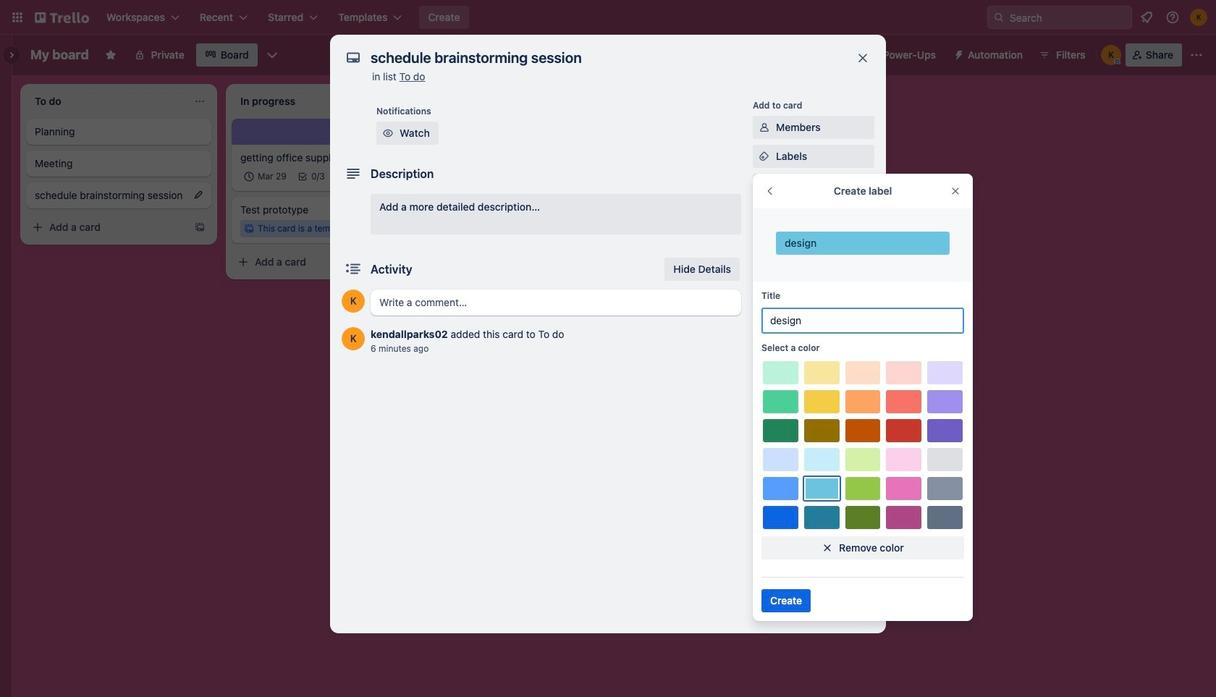 Task type: locate. For each thing, give the bounding box(es) containing it.
search image
[[994, 12, 1005, 23]]

primary element
[[0, 0, 1217, 35]]

sm image
[[758, 469, 772, 484], [758, 527, 772, 542], [758, 563, 772, 577]]

None text field
[[364, 45, 842, 71]]

0 horizontal spatial kendallparks02 (kendallparks02) image
[[342, 290, 365, 313]]

0 vertical spatial sm image
[[758, 469, 772, 484]]

1 horizontal spatial kendallparks02 (kendallparks02) image
[[1191, 9, 1208, 26]]

star or unstar board image
[[105, 49, 116, 61]]

2 vertical spatial sm image
[[758, 563, 772, 577]]

1 vertical spatial kendallparks02 (kendallparks02) image
[[342, 290, 365, 313]]

kendallparks02 (kendallparks02) image
[[1191, 9, 1208, 26], [342, 290, 365, 313]]

show menu image
[[1190, 48, 1204, 62]]

1 sm image from the top
[[758, 469, 772, 484]]

None text field
[[762, 308, 965, 334]]

1 horizontal spatial kendallparks02 (kendallparks02) image
[[1101, 45, 1122, 65]]

3 sm image from the top
[[758, 563, 772, 577]]

open information menu image
[[1166, 10, 1181, 25]]

1 vertical spatial sm image
[[758, 527, 772, 542]]

Search field
[[1005, 7, 1132, 28]]

1 vertical spatial kendallparks02 (kendallparks02) image
[[342, 327, 365, 351]]

kendallparks02 (kendallparks02) image
[[1101, 45, 1122, 65], [342, 327, 365, 351]]

None checkbox
[[240, 168, 291, 185]]

sm image
[[948, 43, 968, 64], [758, 120, 772, 135], [381, 126, 395, 141], [758, 149, 772, 164], [758, 498, 772, 513]]



Task type: vqa. For each thing, say whether or not it's contained in the screenshot.
Cover image
yes



Task type: describe. For each thing, give the bounding box(es) containing it.
back to home image
[[35, 6, 89, 29]]

customize views image
[[265, 48, 279, 62]]

color: sky, title: "design" element
[[776, 232, 950, 255]]

0 vertical spatial kendallparks02 (kendallparks02) image
[[1101, 45, 1122, 65]]

close popover image
[[950, 185, 962, 197]]

create from template… image
[[400, 256, 411, 268]]

Write a comment text field
[[371, 290, 742, 316]]

2 sm image from the top
[[758, 527, 772, 542]]

create from template… image
[[194, 222, 206, 233]]

return to previous screen image
[[765, 185, 776, 197]]

cover image
[[758, 265, 772, 280]]

0 horizontal spatial kendallparks02 (kendallparks02) image
[[342, 327, 365, 351]]

0 notifications image
[[1139, 9, 1156, 26]]

0 vertical spatial kendallparks02 (kendallparks02) image
[[1191, 9, 1208, 26]]

edit card image
[[193, 189, 204, 201]]

Board name text field
[[23, 43, 96, 67]]



